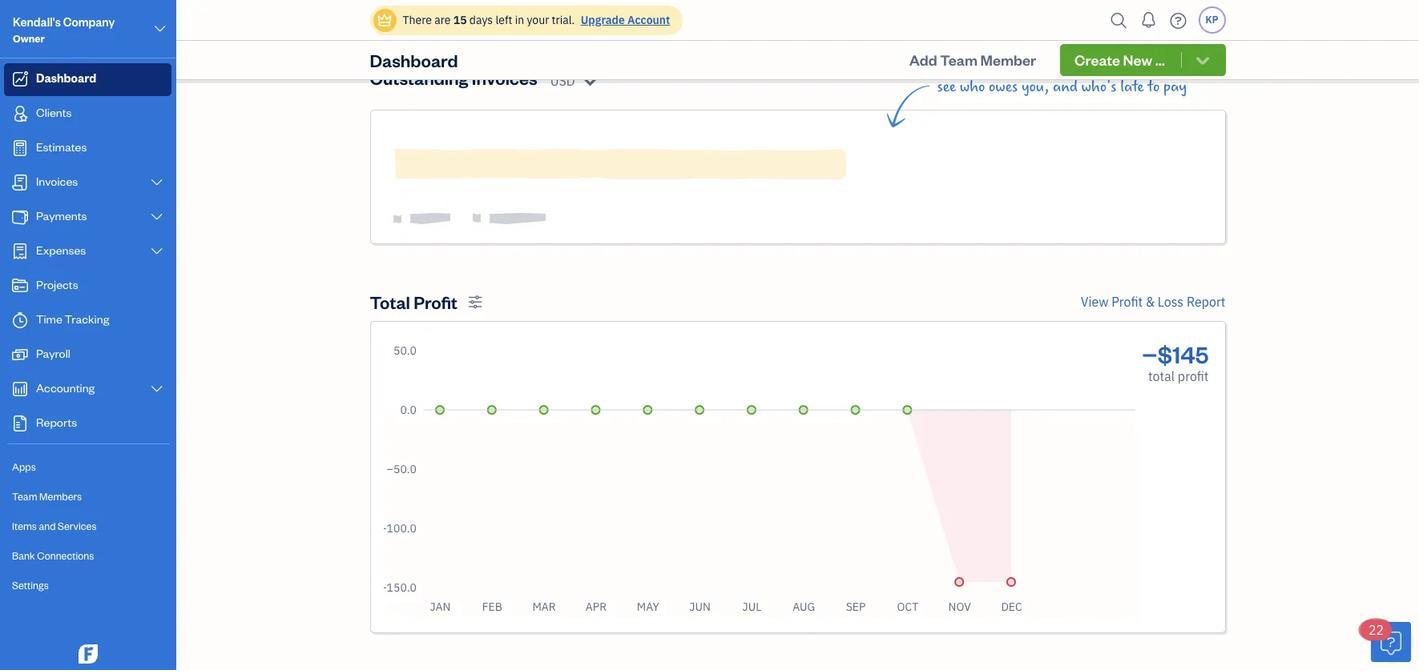 Task type: describe. For each thing, give the bounding box(es) containing it.
team inside main element
[[12, 490, 37, 503]]

see
[[937, 78, 956, 96]]

report
[[1187, 294, 1226, 310]]

15
[[453, 13, 467, 27]]

there
[[403, 13, 432, 27]]

go to help image
[[1166, 8, 1191, 32]]

who
[[960, 78, 985, 96]]

view
[[1081, 294, 1109, 310]]

upgrade
[[581, 13, 625, 27]]

owes
[[989, 78, 1018, 96]]

project image
[[10, 278, 30, 294]]

expenses link
[[4, 236, 172, 268]]

create new …
[[1075, 50, 1165, 69]]

accounting
[[36, 381, 95, 396]]

add team member button
[[895, 44, 1051, 76]]

there are 15 days left in your trial. upgrade account
[[403, 13, 670, 27]]

total profit
[[370, 291, 458, 313]]

apps
[[12, 461, 36, 474]]

expense image
[[10, 244, 30, 260]]

kendall's
[[13, 14, 61, 30]]

view profit & loss report link
[[1081, 293, 1226, 312]]

dashboard image
[[10, 71, 30, 87]]

reports
[[36, 415, 77, 430]]

total profit filters image
[[468, 295, 483, 310]]

search image
[[1106, 8, 1132, 32]]

payments link
[[4, 201, 172, 234]]

owner
[[13, 32, 45, 45]]

connections
[[37, 550, 94, 563]]

create
[[1075, 50, 1120, 69]]

dashboard link
[[4, 63, 172, 96]]

timer image
[[10, 313, 30, 329]]

chevron large down image for payments
[[150, 211, 164, 224]]

who's
[[1082, 78, 1117, 96]]

crown image
[[376, 12, 393, 28]]

settings link
[[4, 572, 172, 600]]

money image
[[10, 347, 30, 363]]

late
[[1121, 78, 1144, 96]]

projects link
[[4, 270, 172, 303]]

reports link
[[4, 408, 172, 441]]

add for add team member
[[909, 50, 937, 69]]

services
[[58, 520, 97, 533]]

clients link
[[4, 98, 172, 131]]

chevron large down image for accounting
[[150, 383, 164, 396]]

company
[[63, 14, 115, 30]]

days
[[470, 13, 493, 27]]

expenses
[[36, 243, 86, 258]]

tracking
[[65, 312, 109, 327]]

a
[[497, 12, 506, 30]]

0 vertical spatial chevron large down image
[[153, 19, 168, 38]]

22 button
[[1361, 620, 1411, 663]]

profit
[[1178, 369, 1209, 385]]

member
[[981, 50, 1037, 69]]

upgrade account link
[[578, 13, 670, 27]]

team members link
[[4, 483, 172, 511]]

invoice image
[[10, 175, 30, 191]]

projects
[[36, 277, 78, 293]]

bank connections link
[[4, 543, 172, 571]]

trial.
[[552, 13, 575, 27]]

new
[[1123, 50, 1153, 69]]

to
[[1148, 78, 1160, 96]]

time tracking
[[36, 312, 109, 327]]

in
[[515, 13, 524, 27]]

kp button
[[1199, 6, 1226, 34]]

items
[[12, 520, 37, 533]]

−$145 total profit
[[1142, 339, 1209, 385]]

total
[[1149, 369, 1175, 385]]

loss
[[1158, 294, 1184, 310]]



Task type: locate. For each thing, give the bounding box(es) containing it.
1 chevron large down image from the top
[[150, 176, 164, 189]]

freshbooks image
[[75, 645, 101, 664]]

invoices down estimates
[[36, 174, 78, 189]]

pay
[[1164, 78, 1187, 96]]

clients
[[36, 105, 72, 120]]

your
[[527, 13, 549, 27]]

chevron large down image inside 'accounting' link
[[150, 383, 164, 396]]

connect
[[1021, 12, 1077, 30]]

chevron large down image down payroll link
[[150, 383, 164, 396]]

invoices link
[[4, 167, 172, 200]]

members
[[39, 490, 82, 503]]

profit
[[414, 291, 458, 313], [1112, 294, 1143, 310]]

outstanding invoices
[[370, 67, 538, 89]]

bank connections
[[12, 550, 94, 563]]

dashboard
[[370, 49, 458, 71], [36, 71, 96, 86]]

chevron large down image inside payments "link"
[[150, 211, 164, 224]]

add a client
[[467, 12, 548, 30]]

chevron large down image for expenses
[[150, 245, 164, 258]]

add for add a client
[[467, 12, 494, 30]]

payment image
[[10, 209, 30, 225]]

22
[[1369, 623, 1384, 639]]

report image
[[10, 416, 30, 432]]

1 vertical spatial chevron large down image
[[150, 211, 164, 224]]

1 vertical spatial bank
[[12, 550, 35, 563]]

bank right your
[[1114, 12, 1148, 30]]

client image
[[10, 106, 30, 122]]

&
[[1146, 294, 1155, 310]]

team
[[940, 50, 978, 69], [12, 490, 37, 503]]

chevron large down image
[[150, 176, 164, 189], [150, 383, 164, 396]]

connect your bank
[[1021, 12, 1148, 30]]

0 horizontal spatial profit
[[414, 291, 458, 313]]

usd
[[550, 73, 575, 89]]

payroll
[[36, 346, 70, 361]]

2 chevron large down image from the top
[[150, 383, 164, 396]]

1 horizontal spatial add
[[909, 50, 937, 69]]

profit for total
[[414, 291, 458, 313]]

estimates link
[[4, 132, 172, 165]]

profit left '&'
[[1112, 294, 1143, 310]]

invoices down add a client link
[[472, 67, 538, 89]]

1 vertical spatial team
[[12, 490, 37, 503]]

0 horizontal spatial invoices
[[36, 174, 78, 189]]

client
[[509, 12, 548, 30]]

main element
[[0, 0, 216, 671]]

are
[[435, 13, 451, 27]]

1 vertical spatial and
[[39, 520, 56, 533]]

create new … button
[[1060, 44, 1226, 76]]

you,
[[1022, 78, 1049, 96]]

1 vertical spatial invoices
[[36, 174, 78, 189]]

total
[[370, 291, 410, 313]]

add right 15 on the top left
[[467, 12, 494, 30]]

0 horizontal spatial bank
[[12, 550, 35, 563]]

estimate image
[[10, 140, 30, 156]]

0 vertical spatial add
[[467, 12, 494, 30]]

0 vertical spatial and
[[1053, 78, 1078, 96]]

see who owes you, and who's late to pay
[[937, 78, 1187, 96]]

chevron large down image down payments "link"
[[150, 245, 164, 258]]

kp
[[1206, 14, 1219, 26]]

profit for view
[[1112, 294, 1143, 310]]

1 vertical spatial add
[[909, 50, 937, 69]]

dashboard inside main element
[[36, 71, 96, 86]]

left
[[496, 13, 512, 27]]

your
[[1080, 12, 1111, 30]]

payments
[[36, 208, 87, 224]]

bank down the items
[[12, 550, 35, 563]]

accounting link
[[4, 373, 172, 406]]

notifications image
[[1136, 4, 1162, 36]]

add a client link
[[384, 5, 632, 38]]

dashboard up clients
[[36, 71, 96, 86]]

resource center badge image
[[1371, 623, 1411, 663]]

time
[[36, 312, 62, 327]]

invoices inside main element
[[36, 174, 78, 189]]

account
[[628, 13, 670, 27]]

add
[[467, 12, 494, 30], [909, 50, 937, 69]]

and right you, on the right
[[1053, 78, 1078, 96]]

team up see
[[940, 50, 978, 69]]

add team member
[[909, 50, 1037, 69]]

0 vertical spatial chevron large down image
[[150, 176, 164, 189]]

dashboard down there on the top left
[[370, 49, 458, 71]]

apps link
[[4, 454, 172, 482]]

and
[[1053, 78, 1078, 96], [39, 520, 56, 533]]

1 horizontal spatial invoices
[[472, 67, 538, 89]]

and right the items
[[39, 520, 56, 533]]

team inside button
[[940, 50, 978, 69]]

0 vertical spatial bank
[[1114, 12, 1148, 30]]

0 horizontal spatial dashboard
[[36, 71, 96, 86]]

chevron large down image for invoices
[[150, 176, 164, 189]]

0 horizontal spatial and
[[39, 520, 56, 533]]

bank
[[1114, 12, 1148, 30], [12, 550, 35, 563]]

view profit & loss report
[[1081, 294, 1226, 310]]

0 horizontal spatial add
[[467, 12, 494, 30]]

chevrondown image
[[1194, 52, 1212, 68]]

outstanding
[[370, 67, 468, 89]]

chevron large down image down invoices link
[[150, 211, 164, 224]]

chevron large down image inside expenses link
[[150, 245, 164, 258]]

1 horizontal spatial profit
[[1112, 294, 1143, 310]]

2 vertical spatial chevron large down image
[[150, 245, 164, 258]]

add up see
[[909, 50, 937, 69]]

items and services
[[12, 520, 97, 533]]

chevron large down image right company
[[153, 19, 168, 38]]

team members
[[12, 490, 82, 503]]

chevron large down image
[[153, 19, 168, 38], [150, 211, 164, 224], [150, 245, 164, 258]]

−$145
[[1142, 339, 1209, 369]]

Currency field
[[550, 71, 604, 91]]

chart image
[[10, 381, 30, 398]]

1 horizontal spatial team
[[940, 50, 978, 69]]

and inside items and services link
[[39, 520, 56, 533]]

…
[[1156, 50, 1165, 69]]

payroll link
[[4, 339, 172, 372]]

kendall's company owner
[[13, 14, 115, 45]]

profit left total profit filters 'icon'
[[414, 291, 458, 313]]

0 vertical spatial team
[[940, 50, 978, 69]]

chevron large down image down estimates link
[[150, 176, 164, 189]]

time tracking link
[[4, 305, 172, 337]]

connect your bank link
[[961, 5, 1209, 38]]

1 horizontal spatial and
[[1053, 78, 1078, 96]]

1 horizontal spatial dashboard
[[370, 49, 458, 71]]

0 horizontal spatial team
[[12, 490, 37, 503]]

1 horizontal spatial bank
[[1114, 12, 1148, 30]]

invoices
[[472, 67, 538, 89], [36, 174, 78, 189]]

items and services link
[[4, 513, 172, 541]]

estimates
[[36, 139, 87, 155]]

0 vertical spatial invoices
[[472, 67, 538, 89]]

bank inside main element
[[12, 550, 35, 563]]

settings
[[12, 579, 49, 592]]

add inside button
[[909, 50, 937, 69]]

1 vertical spatial chevron large down image
[[150, 383, 164, 396]]

team up the items
[[12, 490, 37, 503]]



Task type: vqa. For each thing, say whether or not it's contained in the screenshot.
Nov 26 - 30 — -
no



